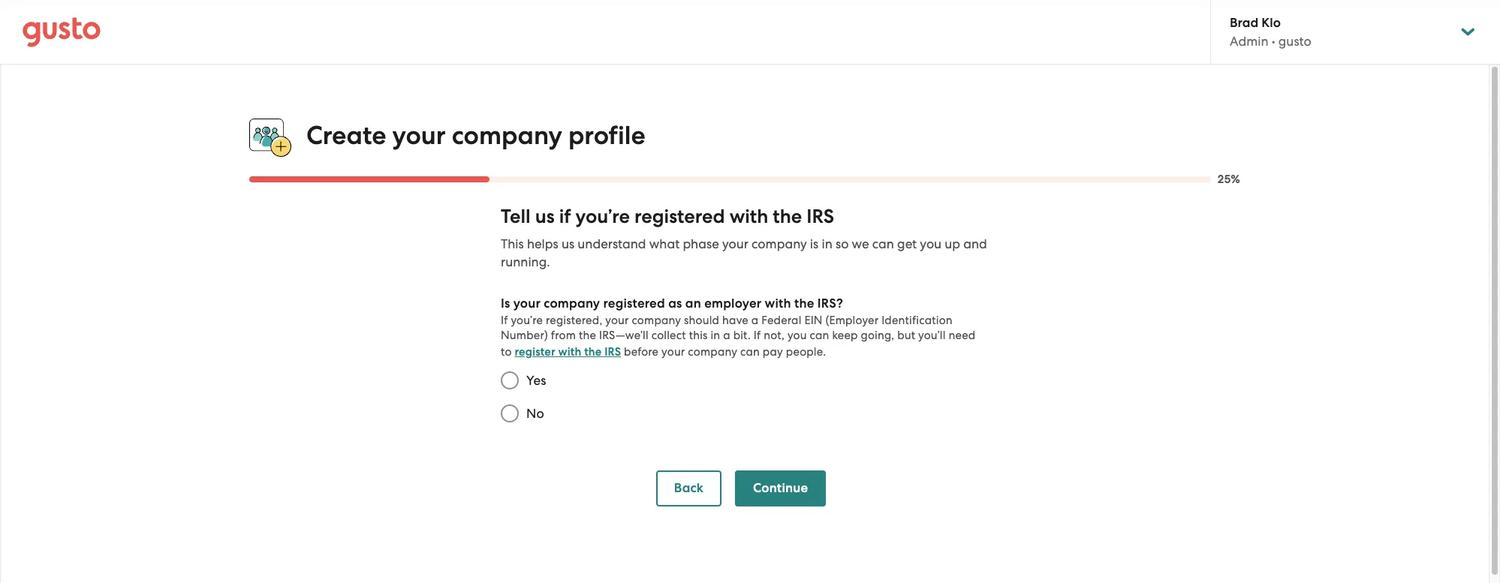 Task type: vqa. For each thing, say whether or not it's contained in the screenshot.
the sick
no



Task type: locate. For each thing, give the bounding box(es) containing it.
with
[[730, 205, 768, 228], [765, 296, 791, 312], [558, 346, 582, 359]]

registered up what
[[635, 205, 725, 228]]

registered
[[635, 205, 725, 228], [603, 296, 665, 312]]

is
[[810, 237, 819, 252]]

before
[[624, 346, 659, 359]]

if right the bit.
[[754, 329, 761, 343]]

you're
[[576, 205, 630, 228], [511, 314, 543, 328]]

what
[[649, 237, 680, 252]]

need
[[949, 329, 976, 343]]

you
[[920, 237, 942, 252], [788, 329, 807, 343]]

0 vertical spatial can
[[873, 237, 894, 252]]

0 horizontal spatial in
[[711, 329, 721, 343]]

a right have
[[752, 314, 759, 328]]

1 vertical spatial if
[[754, 329, 761, 343]]

irs up is on the top of page
[[807, 205, 834, 228]]

your right phase
[[722, 237, 749, 252]]

1 vertical spatial irs
[[605, 346, 621, 359]]

the up ein
[[795, 296, 815, 312]]

irs
[[807, 205, 834, 228], [605, 346, 621, 359]]

us right helps
[[562, 237, 575, 252]]

have
[[722, 314, 749, 328]]

federal
[[762, 314, 802, 328]]

1 horizontal spatial in
[[822, 237, 833, 252]]

with down the from
[[558, 346, 582, 359]]

1 horizontal spatial you're
[[576, 205, 630, 228]]

in inside this helps us understand what phase your company is in so we can get you up and running.
[[822, 237, 833, 252]]

0 vertical spatial irs
[[807, 205, 834, 228]]

this
[[689, 329, 708, 343]]

so
[[836, 237, 849, 252]]

your inside this helps us understand what phase your company is in so we can get you up and running.
[[722, 237, 749, 252]]

this helps us understand what phase your company is in so we can get you up and running.
[[501, 237, 987, 270]]

a left the bit.
[[723, 329, 731, 343]]

1 horizontal spatial a
[[752, 314, 759, 328]]

in inside if you're registered, your company should have a federal ein (employer identification number) from the irs—we'll collect this in a bit. if not, you can keep going, but you'll need to
[[711, 329, 721, 343]]

1 vertical spatial you're
[[511, 314, 543, 328]]

can down ein
[[810, 329, 830, 343]]

can down the bit.
[[740, 346, 760, 359]]

a
[[752, 314, 759, 328], [723, 329, 731, 343]]

continue button
[[735, 471, 826, 507]]

0 horizontal spatial a
[[723, 329, 731, 343]]

in
[[822, 237, 833, 252], [711, 329, 721, 343]]

your
[[392, 120, 446, 151], [722, 237, 749, 252], [513, 296, 541, 312], [606, 314, 629, 328], [662, 346, 685, 359]]

an
[[685, 296, 701, 312]]

you're up number)
[[511, 314, 543, 328]]

you'll
[[919, 329, 946, 343]]

us
[[535, 205, 555, 228], [562, 237, 575, 252]]

2 vertical spatial can
[[740, 346, 760, 359]]

the down registered,
[[579, 329, 596, 343]]

if
[[559, 205, 571, 228]]

No radio
[[493, 397, 526, 430]]

register with the irs before your company can pay people.
[[515, 346, 826, 359]]

0 vertical spatial us
[[535, 205, 555, 228]]

the down irs—we'll
[[584, 346, 602, 359]]

in right this
[[711, 329, 721, 343]]

admin
[[1230, 34, 1269, 49]]

you're inside if you're registered, your company should have a federal ein (employer identification number) from the irs—we'll collect this in a bit. if not, you can keep going, but you'll need to
[[511, 314, 543, 328]]

this
[[501, 237, 524, 252]]

employer
[[705, 296, 762, 312]]

home image
[[23, 17, 101, 47]]

0 vertical spatial in
[[822, 237, 833, 252]]

in right is on the top of page
[[822, 237, 833, 252]]

from
[[551, 329, 576, 343]]

2 horizontal spatial can
[[873, 237, 894, 252]]

1 horizontal spatial us
[[562, 237, 575, 252]]

registered,
[[546, 314, 603, 328]]

keep
[[832, 329, 858, 343]]

you're up understand
[[576, 205, 630, 228]]

if
[[501, 314, 508, 328], [754, 329, 761, 343]]

we
[[852, 237, 869, 252]]

back
[[674, 481, 704, 497]]

helps
[[527, 237, 559, 252]]

and
[[964, 237, 987, 252]]

not,
[[764, 329, 785, 343]]

get
[[898, 237, 917, 252]]

1 vertical spatial can
[[810, 329, 830, 343]]

0 horizontal spatial you
[[788, 329, 807, 343]]

the
[[773, 205, 802, 228], [795, 296, 815, 312], [579, 329, 596, 343], [584, 346, 602, 359]]

registered up irs—we'll
[[603, 296, 665, 312]]

gusto
[[1279, 34, 1312, 49]]

brad klo admin • gusto
[[1230, 15, 1312, 49]]

can
[[873, 237, 894, 252], [810, 329, 830, 343], [740, 346, 760, 359]]

but
[[898, 329, 916, 343]]

1 vertical spatial you
[[788, 329, 807, 343]]

us left if
[[535, 205, 555, 228]]

1 horizontal spatial you
[[920, 237, 942, 252]]

profile
[[568, 120, 646, 151]]

25%
[[1218, 173, 1241, 186]]

0 vertical spatial you
[[920, 237, 942, 252]]

you up the people.
[[788, 329, 807, 343]]

if down is
[[501, 314, 508, 328]]

1 horizontal spatial can
[[810, 329, 830, 343]]

0 vertical spatial with
[[730, 205, 768, 228]]

the inside if you're registered, your company should have a federal ein (employer identification number) from the irs—we'll collect this in a bit. if not, you can keep going, but you'll need to
[[579, 329, 596, 343]]

1 horizontal spatial irs
[[807, 205, 834, 228]]

irs down irs—we'll
[[605, 346, 621, 359]]

tell
[[501, 205, 531, 228]]

0 horizontal spatial you're
[[511, 314, 543, 328]]

1 vertical spatial with
[[765, 296, 791, 312]]

your up irs—we'll
[[606, 314, 629, 328]]

1 vertical spatial in
[[711, 329, 721, 343]]

you left up
[[920, 237, 942, 252]]

0 horizontal spatial if
[[501, 314, 508, 328]]

can right we
[[873, 237, 894, 252]]

company inside if you're registered, your company should have a federal ein (employer identification number) from the irs—we'll collect this in a bit. if not, you can keep going, but you'll need to
[[632, 314, 681, 328]]

with up this helps us understand what phase your company is in so we can get you up and running.
[[730, 205, 768, 228]]

is your company registered as an employer with the irs?
[[501, 296, 843, 312]]

tell us if you're registered with the irs
[[501, 205, 834, 228]]

with up the federal
[[765, 296, 791, 312]]

company
[[452, 120, 562, 151], [752, 237, 807, 252], [544, 296, 600, 312], [632, 314, 681, 328], [688, 346, 738, 359]]

1 vertical spatial us
[[562, 237, 575, 252]]

yes
[[526, 373, 547, 388]]



Task type: describe. For each thing, give the bounding box(es) containing it.
identification
[[882, 314, 953, 328]]

2 vertical spatial with
[[558, 346, 582, 359]]

up
[[945, 237, 961, 252]]

company inside this helps us understand what phase your company is in so we can get you up and running.
[[752, 237, 807, 252]]

ein
[[805, 314, 823, 328]]

no
[[526, 406, 544, 421]]

your down the collect
[[662, 346, 685, 359]]

can inside if you're registered, your company should have a federal ein (employer identification number) from the irs—we'll collect this in a bit. if not, you can keep going, but you'll need to
[[810, 329, 830, 343]]

us inside this helps us understand what phase your company is in so we can get you up and running.
[[562, 237, 575, 252]]

0 vertical spatial you're
[[576, 205, 630, 228]]

if you're registered, your company should have a federal ein (employer identification number) from the irs—we'll collect this in a bit. if not, you can keep going, but you'll need to
[[501, 314, 976, 359]]

create
[[306, 120, 386, 151]]

bit.
[[733, 329, 751, 343]]

•
[[1272, 34, 1276, 49]]

create your company profile
[[306, 120, 646, 151]]

you inside if you're registered, your company should have a federal ein (employer identification number) from the irs—we'll collect this in a bit. if not, you can keep going, but you'll need to
[[788, 329, 807, 343]]

is
[[501, 296, 510, 312]]

should
[[684, 314, 720, 328]]

0 horizontal spatial irs
[[605, 346, 621, 359]]

people.
[[786, 346, 826, 359]]

continue
[[753, 481, 808, 497]]

1 vertical spatial registered
[[603, 296, 665, 312]]

0 horizontal spatial can
[[740, 346, 760, 359]]

understand
[[578, 237, 646, 252]]

1 vertical spatial a
[[723, 329, 731, 343]]

your right is
[[513, 296, 541, 312]]

1 horizontal spatial if
[[754, 329, 761, 343]]

0 horizontal spatial us
[[535, 205, 555, 228]]

you inside this helps us understand what phase your company is in so we can get you up and running.
[[920, 237, 942, 252]]

Yes radio
[[493, 364, 526, 397]]

the up this helps us understand what phase your company is in so we can get you up and running.
[[773, 205, 802, 228]]

irs—we'll
[[599, 329, 649, 343]]

irs?
[[818, 296, 843, 312]]

klo
[[1262, 15, 1281, 31]]

pay
[[763, 346, 783, 359]]

can inside this helps us understand what phase your company is in so we can get you up and running.
[[873, 237, 894, 252]]

brad
[[1230, 15, 1259, 31]]

register with the irs link
[[515, 346, 621, 359]]

number)
[[501, 329, 548, 343]]

0 vertical spatial a
[[752, 314, 759, 328]]

register
[[515, 346, 556, 359]]

your inside if you're registered, your company should have a federal ein (employer identification number) from the irs—we'll collect this in a bit. if not, you can keep going, but you'll need to
[[606, 314, 629, 328]]

0 vertical spatial if
[[501, 314, 508, 328]]

back link
[[656, 471, 722, 507]]

phase
[[683, 237, 719, 252]]

running.
[[501, 255, 550, 270]]

going,
[[861, 329, 895, 343]]

to
[[501, 346, 512, 359]]

as
[[669, 296, 682, 312]]

0 vertical spatial registered
[[635, 205, 725, 228]]

(employer
[[826, 314, 879, 328]]

your right create
[[392, 120, 446, 151]]

collect
[[652, 329, 686, 343]]



